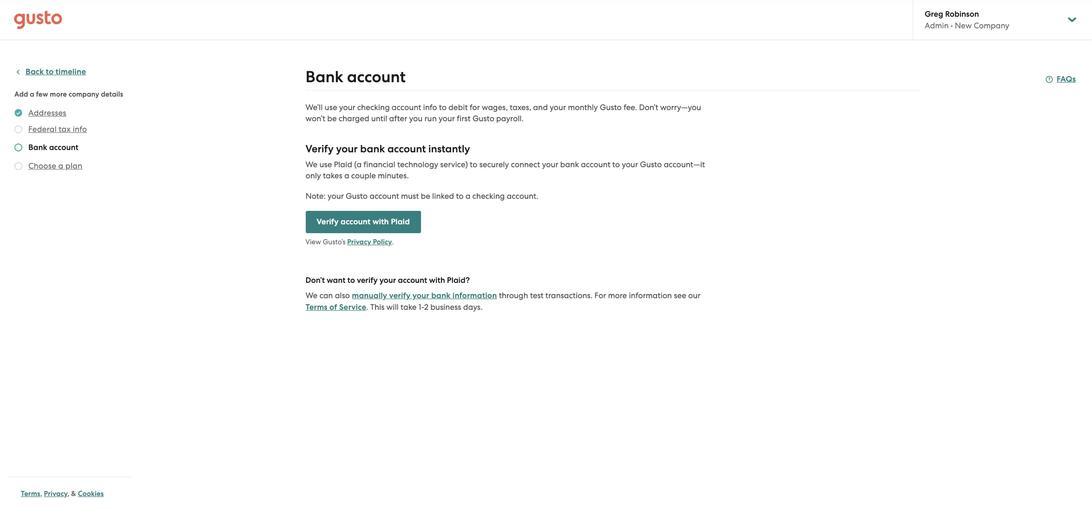 Task type: describe. For each thing, give the bounding box(es) containing it.
only
[[306, 171, 321, 180]]

view
[[306, 238, 321, 246]]

take
[[401, 303, 417, 312]]

account inside list
[[49, 143, 78, 152]]

bank account list
[[14, 107, 129, 173]]

2 check image from the top
[[14, 144, 22, 152]]

and
[[533, 103, 548, 112]]

a left few on the top of the page
[[30, 90, 34, 99]]

1 vertical spatial terms
[[21, 490, 40, 498]]

greg robinson admin • new company
[[925, 9, 1009, 30]]

cookies
[[78, 490, 104, 498]]

2 , from the left
[[67, 490, 69, 498]]

plan
[[65, 161, 82, 171]]

we inside we can also manually verify your bank information through test transactions. for more information see our terms of service . this will take 1-2 business days.
[[306, 291, 318, 300]]

we inside verify your bank account instantly we use plaid (a financial technology service) to securely connect your bank account to your gusto account—it only takes a couple minutes.
[[306, 160, 318, 169]]

to inside button
[[46, 67, 54, 77]]

worry—you
[[660, 103, 701, 112]]

(a
[[354, 160, 362, 169]]

back
[[26, 67, 44, 77]]

for
[[595, 291, 606, 300]]

&
[[71, 490, 76, 498]]

our
[[688, 291, 701, 300]]

verify for your
[[306, 143, 334, 155]]

connect
[[511, 160, 540, 169]]

first
[[457, 114, 471, 123]]

verify your bank account instantly we use plaid (a financial technology service) to securely connect your bank account to your gusto account—it only takes a couple minutes.
[[306, 143, 705, 180]]

linked
[[432, 191, 454, 201]]

gusto down couple
[[346, 191, 368, 201]]

addresses button
[[28, 107, 66, 119]]

we'll use your checking account info to debit for wages, taxes, and your monthly gusto fee. don't worry—you won't be charged until after you run your first gusto payroll.
[[306, 103, 701, 123]]

choose a plan
[[28, 161, 82, 171]]

privacy policy link
[[347, 238, 392, 246]]

fee.
[[624, 103, 637, 112]]

until
[[371, 114, 387, 123]]

add
[[14, 90, 28, 99]]

federal tax info button
[[28, 124, 87, 135]]

faqs
[[1057, 74, 1076, 84]]

gusto down for
[[472, 114, 494, 123]]

see
[[674, 291, 686, 300]]

company
[[974, 21, 1009, 30]]

0 vertical spatial verify
[[357, 276, 378, 285]]

must
[[401, 191, 419, 201]]

1 horizontal spatial bank account
[[306, 67, 406, 86]]

minutes.
[[378, 171, 409, 180]]

also
[[335, 291, 350, 300]]

financial
[[364, 160, 395, 169]]

new
[[955, 21, 972, 30]]

for
[[470, 103, 480, 112]]

gusto's
[[323, 238, 346, 246]]

verify inside we can also manually verify your bank information through test transactions. for more information see our terms of service . this will take 1-2 business days.
[[389, 291, 411, 301]]

2 horizontal spatial bank
[[560, 160, 579, 169]]

terms , privacy , & cookies
[[21, 490, 104, 498]]

you
[[409, 114, 423, 123]]

terms of service link
[[306, 303, 366, 312]]

bank account inside list
[[28, 143, 78, 152]]

securely
[[479, 160, 509, 169]]

company
[[69, 90, 99, 99]]

we can also manually verify your bank information through test transactions. for more information see our terms of service . this will take 1-2 business days.
[[306, 291, 701, 312]]

debit
[[449, 103, 468, 112]]

0 vertical spatial more
[[50, 90, 67, 99]]

privacy link
[[44, 490, 67, 498]]

a inside verify your bank account instantly we use plaid (a financial technology service) to securely connect your bank account to your gusto account—it only takes a couple minutes.
[[344, 171, 349, 180]]

service
[[339, 303, 366, 312]]

will
[[386, 303, 399, 312]]

1 horizontal spatial .
[[392, 238, 394, 246]]

want
[[327, 276, 346, 285]]

manually
[[352, 291, 387, 301]]

cookies button
[[78, 488, 104, 500]]

manually verify your bank information button
[[352, 290, 497, 302]]

policy
[[373, 238, 392, 246]]

choose
[[28, 161, 56, 171]]

1 , from the left
[[40, 490, 42, 498]]

tax
[[59, 125, 71, 134]]

couple
[[351, 171, 376, 180]]

plaid inside button
[[391, 217, 410, 227]]

days.
[[463, 303, 483, 312]]

back to timeline button
[[14, 66, 86, 78]]

verify account with plaid button
[[306, 211, 421, 233]]

privacy for ,
[[44, 490, 67, 498]]

wages,
[[482, 103, 508, 112]]

payroll.
[[496, 114, 524, 123]]

can
[[319, 291, 333, 300]]

admin
[[925, 21, 949, 30]]

note:
[[306, 191, 326, 201]]

instantly
[[428, 143, 470, 155]]

1 vertical spatial with
[[429, 276, 445, 285]]

this
[[370, 303, 385, 312]]

your inside we can also manually verify your bank information through test transactions. for more information see our terms of service . this will take 1-2 business days.
[[413, 291, 429, 301]]

addresses
[[28, 108, 66, 118]]



Task type: locate. For each thing, give the bounding box(es) containing it.
a left plan
[[58, 161, 63, 171]]

1 information from the left
[[453, 291, 497, 301]]

to inside we'll use your checking account info to debit for wages, taxes, and your monthly gusto fee. don't worry—you won't be charged until after you run your first gusto payroll.
[[439, 103, 447, 112]]

plaid inside verify your bank account instantly we use plaid (a financial technology service) to securely connect your bank account to your gusto account—it only takes a couple minutes.
[[334, 160, 352, 169]]

1 vertical spatial verify
[[317, 217, 339, 227]]

plaid up policy
[[391, 217, 410, 227]]

check image up check image
[[14, 144, 22, 152]]

a right linked
[[466, 191, 470, 201]]

use inside we'll use your checking account info to debit for wages, taxes, and your monthly gusto fee. don't worry—you won't be charged until after you run your first gusto payroll.
[[325, 103, 337, 112]]

info inside we'll use your checking account info to debit for wages, taxes, and your monthly gusto fee. don't worry—you won't be charged until after you run your first gusto payroll.
[[423, 103, 437, 112]]

bank inside we can also manually verify your bank information through test transactions. for more information see our terms of service . this will take 1-2 business days.
[[431, 291, 451, 301]]

1 check image from the top
[[14, 125, 22, 133]]

to
[[46, 67, 54, 77], [439, 103, 447, 112], [470, 160, 477, 169], [612, 160, 620, 169], [456, 191, 464, 201], [347, 276, 355, 285]]

verify for account
[[317, 217, 339, 227]]

1 vertical spatial don't
[[306, 276, 325, 285]]

bank right connect
[[560, 160, 579, 169]]

account.
[[507, 191, 538, 201]]

bank inside list
[[28, 143, 47, 152]]

0 horizontal spatial verify
[[357, 276, 378, 285]]

0 horizontal spatial more
[[50, 90, 67, 99]]

use
[[325, 103, 337, 112], [319, 160, 332, 169]]

bank up financial
[[360, 143, 385, 155]]

1 vertical spatial bank
[[560, 160, 579, 169]]

. down verify account with plaid button
[[392, 238, 394, 246]]

0 horizontal spatial privacy
[[44, 490, 67, 498]]

1 vertical spatial check image
[[14, 144, 22, 152]]

use up the takes
[[319, 160, 332, 169]]

checking down the securely
[[472, 191, 505, 201]]

more right few on the top of the page
[[50, 90, 67, 99]]

bank
[[306, 67, 343, 86], [28, 143, 47, 152]]

1 vertical spatial checking
[[472, 191, 505, 201]]

0 vertical spatial terms
[[306, 303, 328, 312]]

gusto inside verify your bank account instantly we use plaid (a financial technology service) to securely connect your bank account to your gusto account—it only takes a couple minutes.
[[640, 160, 662, 169]]

be right the must
[[421, 191, 430, 201]]

0 horizontal spatial be
[[327, 114, 337, 123]]

info inside button
[[73, 125, 87, 134]]

.
[[392, 238, 394, 246], [366, 303, 368, 312]]

takes
[[323, 171, 342, 180]]

we left can
[[306, 291, 318, 300]]

info up run
[[423, 103, 437, 112]]

terms inside we can also manually verify your bank information through test transactions. for more information see our terms of service . this will take 1-2 business days.
[[306, 303, 328, 312]]

plaid?
[[447, 276, 470, 285]]

1 horizontal spatial plaid
[[391, 217, 410, 227]]

1 horizontal spatial verify
[[389, 291, 411, 301]]

1 vertical spatial plaid
[[391, 217, 410, 227]]

1 horizontal spatial ,
[[67, 490, 69, 498]]

0 vertical spatial we
[[306, 160, 318, 169]]

verify inside button
[[317, 217, 339, 227]]

terms link
[[21, 490, 40, 498]]

gusto left account—it
[[640, 160, 662, 169]]

•
[[951, 21, 953, 30]]

robinson
[[945, 9, 979, 19]]

bank up business
[[431, 291, 451, 301]]

federal
[[28, 125, 57, 134]]

1-
[[419, 303, 424, 312]]

checking up the until
[[357, 103, 390, 112]]

details
[[101, 90, 123, 99]]

1 horizontal spatial info
[[423, 103, 437, 112]]

check image down "circle check" "icon"
[[14, 125, 22, 133]]

with up manually verify your bank information button
[[429, 276, 445, 285]]

with up policy
[[373, 217, 389, 227]]

terms left privacy link
[[21, 490, 40, 498]]

0 vertical spatial check image
[[14, 125, 22, 133]]

1 vertical spatial info
[[73, 125, 87, 134]]

0 horizontal spatial bank account
[[28, 143, 78, 152]]

0 vertical spatial plaid
[[334, 160, 352, 169]]

don't want to verify your account with plaid?
[[306, 276, 470, 285]]

1 vertical spatial more
[[608, 291, 627, 300]]

test
[[530, 291, 544, 300]]

0 vertical spatial privacy
[[347, 238, 371, 246]]

0 vertical spatial bank account
[[306, 67, 406, 86]]

1 vertical spatial bank
[[28, 143, 47, 152]]

checking inside we'll use your checking account info to debit for wages, taxes, and your monthly gusto fee. don't worry—you won't be charged until after you run your first gusto payroll.
[[357, 103, 390, 112]]

verify up manually
[[357, 276, 378, 285]]

account inside button
[[341, 217, 371, 227]]

1 horizontal spatial terms
[[306, 303, 328, 312]]

with inside button
[[373, 217, 389, 227]]

verify up only at the top left of the page
[[306, 143, 334, 155]]

0 vertical spatial use
[[325, 103, 337, 112]]

account
[[347, 67, 406, 86], [392, 103, 421, 112], [49, 143, 78, 152], [387, 143, 426, 155], [581, 160, 610, 169], [370, 191, 399, 201], [341, 217, 371, 227], [398, 276, 427, 285]]

home image
[[14, 10, 62, 29]]

bank account
[[306, 67, 406, 86], [28, 143, 78, 152]]

1 we from the top
[[306, 160, 318, 169]]

2
[[424, 303, 428, 312]]

gusto left fee.
[[600, 103, 622, 112]]

bank account up charged
[[306, 67, 406, 86]]

verify inside verify your bank account instantly we use plaid (a financial technology service) to securely connect your bank account to your gusto account—it only takes a couple minutes.
[[306, 143, 334, 155]]

timeline
[[56, 67, 86, 77]]

note: your gusto account must be linked to a checking account.
[[306, 191, 538, 201]]

1 horizontal spatial bank
[[431, 291, 451, 301]]

don't up can
[[306, 276, 325, 285]]

more right for
[[608, 291, 627, 300]]

0 vertical spatial bank
[[360, 143, 385, 155]]

privacy
[[347, 238, 371, 246], [44, 490, 67, 498]]

1 vertical spatial .
[[366, 303, 368, 312]]

0 horizontal spatial .
[[366, 303, 368, 312]]

0 vertical spatial checking
[[357, 103, 390, 112]]

federal tax info
[[28, 125, 87, 134]]

circle check image
[[14, 107, 22, 119]]

we up only at the top left of the page
[[306, 160, 318, 169]]

plaid
[[334, 160, 352, 169], [391, 217, 410, 227]]

run
[[425, 114, 437, 123]]

check image
[[14, 162, 22, 170]]

privacy for policy
[[347, 238, 371, 246]]

a inside button
[[58, 161, 63, 171]]

verify account with plaid
[[317, 217, 410, 227]]

terms down can
[[306, 303, 328, 312]]

a right the takes
[[344, 171, 349, 180]]

bank up choose
[[28, 143, 47, 152]]

0 horizontal spatial information
[[453, 291, 497, 301]]

be
[[327, 114, 337, 123], [421, 191, 430, 201]]

faqs button
[[1046, 74, 1076, 85]]

information
[[453, 291, 497, 301], [629, 291, 672, 300]]

greg
[[925, 9, 943, 19]]

don't right fee.
[[639, 103, 658, 112]]

0 vertical spatial with
[[373, 217, 389, 227]]

monthly
[[568, 103, 598, 112]]

bank up we'll
[[306, 67, 343, 86]]

use right we'll
[[325, 103, 337, 112]]

taxes,
[[510, 103, 531, 112]]

plaid left (a
[[334, 160, 352, 169]]

verify up will
[[389, 291, 411, 301]]

. left 'this'
[[366, 303, 368, 312]]

charged
[[339, 114, 369, 123]]

checking
[[357, 103, 390, 112], [472, 191, 505, 201]]

of
[[330, 303, 337, 312]]

information up days.
[[453, 291, 497, 301]]

1 horizontal spatial more
[[608, 291, 627, 300]]

transactions.
[[546, 291, 593, 300]]

won't
[[306, 114, 325, 123]]

1 horizontal spatial information
[[629, 291, 672, 300]]

2 we from the top
[[306, 291, 318, 300]]

check image
[[14, 125, 22, 133], [14, 144, 22, 152]]

0 horizontal spatial plaid
[[334, 160, 352, 169]]

0 vertical spatial verify
[[306, 143, 334, 155]]

information left see
[[629, 291, 672, 300]]

1 horizontal spatial be
[[421, 191, 430, 201]]

1 horizontal spatial checking
[[472, 191, 505, 201]]

0 horizontal spatial with
[[373, 217, 389, 227]]

through
[[499, 291, 528, 300]]

bank
[[360, 143, 385, 155], [560, 160, 579, 169], [431, 291, 451, 301]]

1 horizontal spatial privacy
[[347, 238, 371, 246]]

a
[[30, 90, 34, 99], [58, 161, 63, 171], [344, 171, 349, 180], [466, 191, 470, 201]]

few
[[36, 90, 48, 99]]

after
[[389, 114, 407, 123]]

privacy left &
[[44, 490, 67, 498]]

0 horizontal spatial checking
[[357, 103, 390, 112]]

view gusto's privacy policy .
[[306, 238, 394, 246]]

verify
[[357, 276, 378, 285], [389, 291, 411, 301]]

0 horizontal spatial terms
[[21, 490, 40, 498]]

your
[[339, 103, 355, 112], [550, 103, 566, 112], [439, 114, 455, 123], [336, 143, 358, 155], [542, 160, 558, 169], [622, 160, 638, 169], [328, 191, 344, 201], [380, 276, 396, 285], [413, 291, 429, 301]]

0 vertical spatial bank
[[306, 67, 343, 86]]

use inside verify your bank account instantly we use plaid (a financial technology service) to securely connect your bank account to your gusto account—it only takes a couple minutes.
[[319, 160, 332, 169]]

choose a plan button
[[28, 160, 82, 171]]

1 horizontal spatial with
[[429, 276, 445, 285]]

verify up gusto's
[[317, 217, 339, 227]]

1 vertical spatial verify
[[389, 291, 411, 301]]

privacy down verify account with plaid button
[[347, 238, 371, 246]]

add a few more company details
[[14, 90, 123, 99]]

verify
[[306, 143, 334, 155], [317, 217, 339, 227]]

be inside we'll use your checking account info to debit for wages, taxes, and your monthly gusto fee. don't worry—you won't be charged until after you run your first gusto payroll.
[[327, 114, 337, 123]]

info right tax
[[73, 125, 87, 134]]

technology
[[397, 160, 438, 169]]

more inside we can also manually verify your bank information through test transactions. for more information see our terms of service . this will take 1-2 business days.
[[608, 291, 627, 300]]

0 horizontal spatial info
[[73, 125, 87, 134]]

2 vertical spatial bank
[[431, 291, 451, 301]]

0 vertical spatial .
[[392, 238, 394, 246]]

0 vertical spatial info
[[423, 103, 437, 112]]

, left &
[[67, 490, 69, 498]]

0 vertical spatial be
[[327, 114, 337, 123]]

terms
[[306, 303, 328, 312], [21, 490, 40, 498]]

1 vertical spatial privacy
[[44, 490, 67, 498]]

back to timeline
[[26, 67, 86, 77]]

we'll
[[306, 103, 323, 112]]

0 horizontal spatial bank
[[360, 143, 385, 155]]

with
[[373, 217, 389, 227], [429, 276, 445, 285]]

. inside we can also manually verify your bank information through test transactions. for more information see our terms of service . this will take 1-2 business days.
[[366, 303, 368, 312]]

service)
[[440, 160, 468, 169]]

0 vertical spatial don't
[[639, 103, 658, 112]]

1 vertical spatial be
[[421, 191, 430, 201]]

0 horizontal spatial bank
[[28, 143, 47, 152]]

don't inside we'll use your checking account info to debit for wages, taxes, and your monthly gusto fee. don't worry—you won't be charged until after you run your first gusto payroll.
[[639, 103, 658, 112]]

0 horizontal spatial ,
[[40, 490, 42, 498]]

2 information from the left
[[629, 291, 672, 300]]

bank account up the choose a plan button
[[28, 143, 78, 152]]

account inside we'll use your checking account info to debit for wages, taxes, and your monthly gusto fee. don't worry—you won't be charged until after you run your first gusto payroll.
[[392, 103, 421, 112]]

business
[[430, 303, 461, 312]]

, left privacy link
[[40, 490, 42, 498]]

we
[[306, 160, 318, 169], [306, 291, 318, 300]]

1 horizontal spatial bank
[[306, 67, 343, 86]]

more
[[50, 90, 67, 99], [608, 291, 627, 300]]

account—it
[[664, 160, 705, 169]]

1 vertical spatial use
[[319, 160, 332, 169]]

0 horizontal spatial don't
[[306, 276, 325, 285]]

1 vertical spatial we
[[306, 291, 318, 300]]

1 vertical spatial bank account
[[28, 143, 78, 152]]

1 horizontal spatial don't
[[639, 103, 658, 112]]

be right won't
[[327, 114, 337, 123]]



Task type: vqa. For each thing, say whether or not it's contained in the screenshot.
BACK TO TIMELINE
yes



